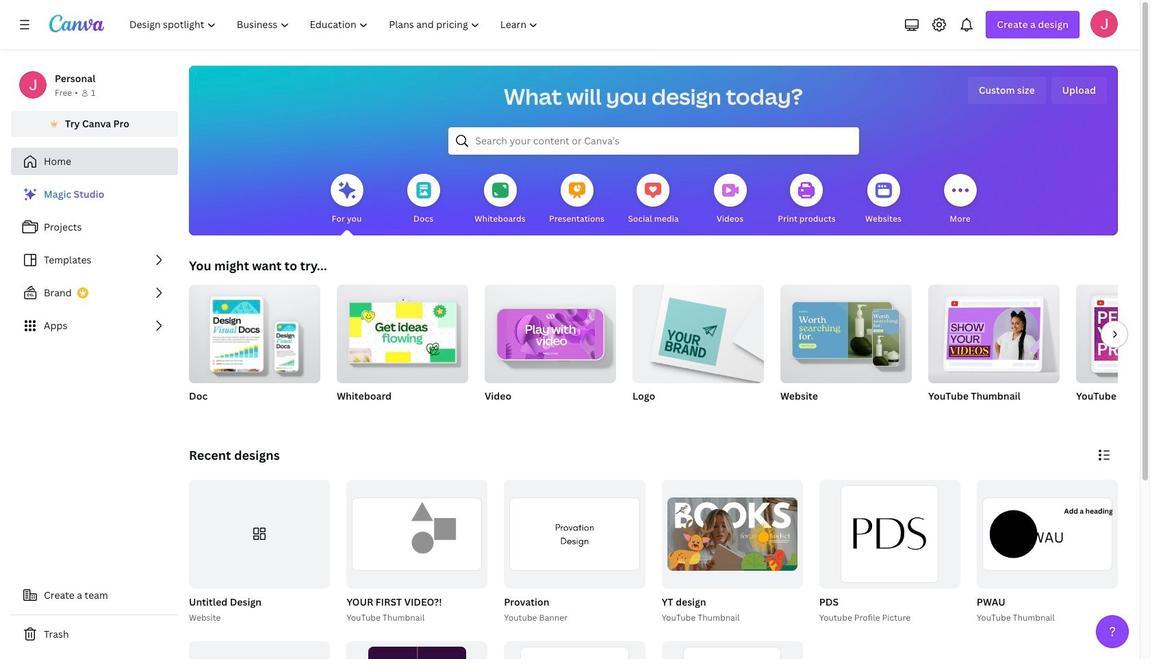 Task type: locate. For each thing, give the bounding box(es) containing it.
group
[[485, 279, 616, 420], [485, 279, 616, 383], [633, 279, 764, 420], [633, 279, 764, 383], [780, 279, 912, 420], [780, 279, 912, 383], [928, 279, 1060, 420], [928, 279, 1060, 383], [189, 285, 320, 420], [337, 285, 468, 420], [1076, 285, 1150, 420], [1076, 285, 1150, 383], [186, 480, 330, 625], [189, 480, 330, 588], [344, 480, 488, 625], [347, 480, 488, 588], [501, 480, 645, 625], [504, 480, 645, 588], [659, 480, 803, 625], [662, 480, 803, 588], [816, 480, 960, 625], [819, 480, 960, 588], [974, 480, 1118, 625], [977, 480, 1118, 588], [347, 641, 488, 659], [504, 641, 645, 659], [662, 641, 803, 659]]

None search field
[[448, 127, 859, 155]]

list
[[11, 181, 178, 340]]

top level navigation element
[[120, 11, 550, 38]]



Task type: describe. For each thing, give the bounding box(es) containing it.
james peterson image
[[1091, 10, 1118, 38]]

Search search field
[[475, 128, 831, 154]]



Task type: vqa. For each thing, say whether or not it's contained in the screenshot.
Top level navigation element
yes



